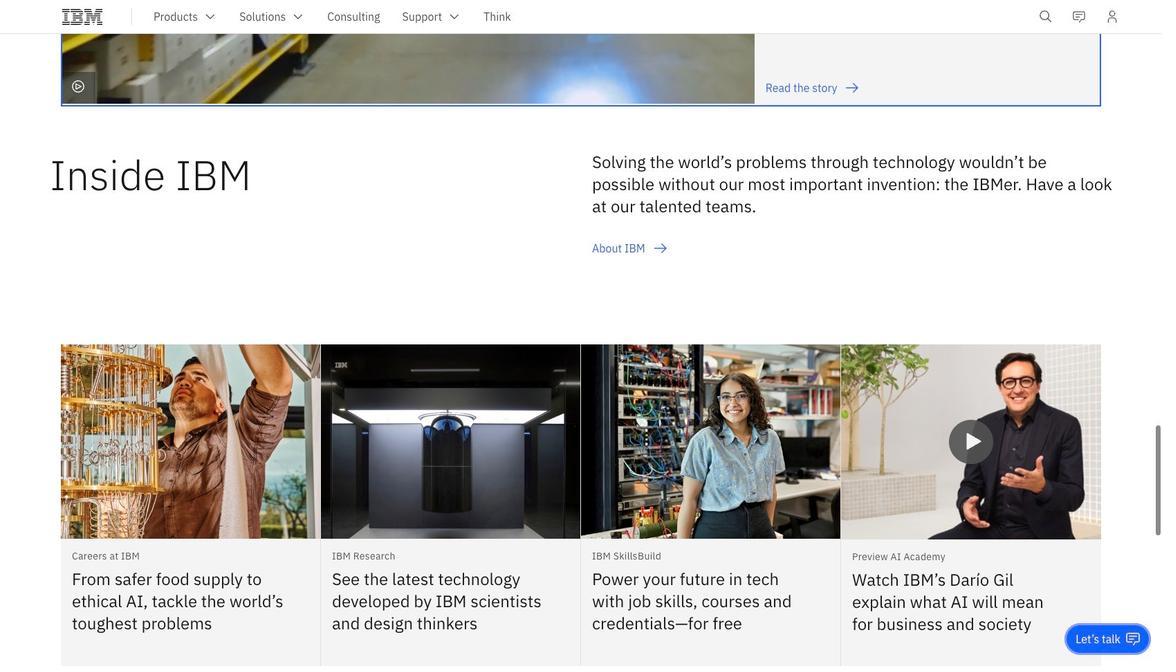 Task type: locate. For each thing, give the bounding box(es) containing it.
let's talk element
[[1077, 632, 1121, 647]]



